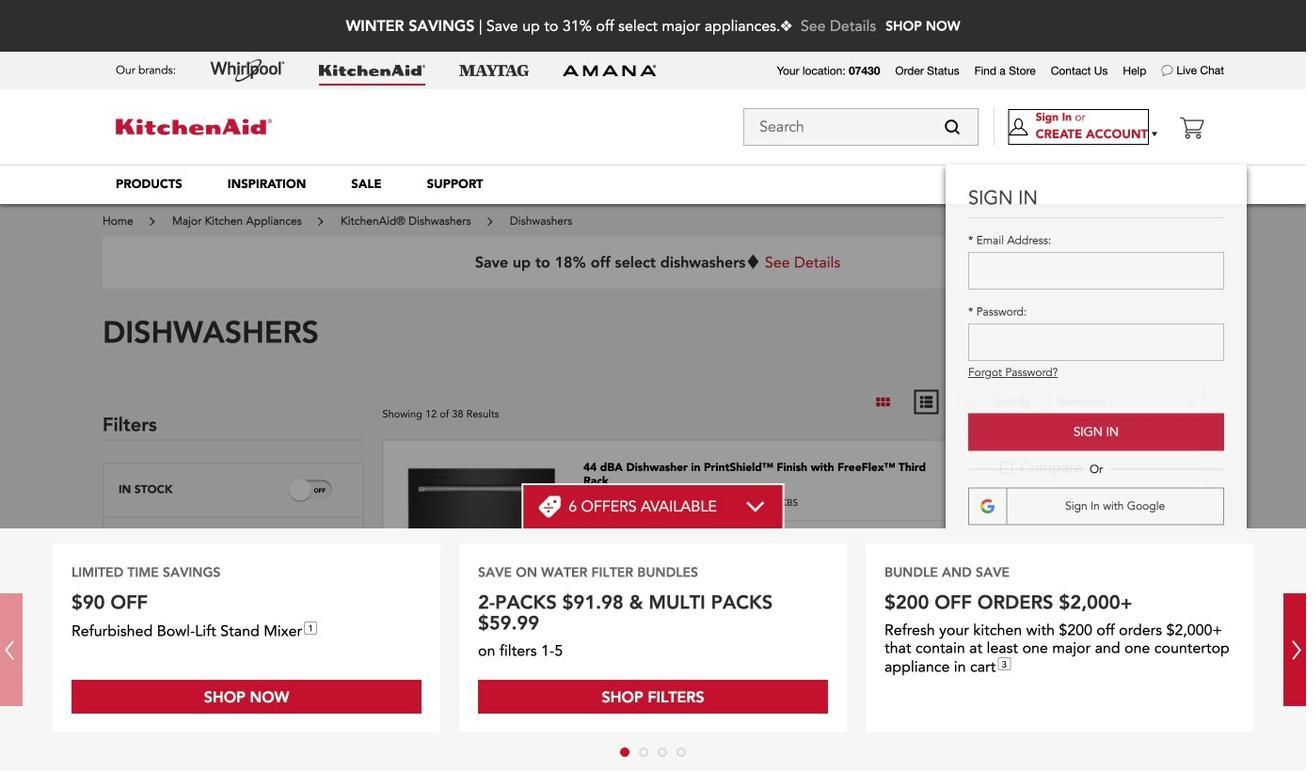 Task type: vqa. For each thing, say whether or not it's contained in the screenshot.
Whirlpool image
yes



Task type: locate. For each thing, give the bounding box(es) containing it.
amana image
[[563, 64, 657, 77]]

energy guide image
[[918, 621, 960, 650]]

menu
[[93, 165, 1213, 204]]

Email email field
[[968, 252, 1224, 290]]

0 horizontal spatial kitchenaid image
[[116, 119, 272, 135]]

1 horizontal spatial kitchenaid image
[[319, 65, 425, 76]]

maytag image
[[459, 65, 529, 76]]

tab list
[[53, 748, 1254, 758]]

kitchenaid image
[[319, 65, 425, 76], [116, 119, 272, 135]]

stainless steel with printshield™ finish image
[[1042, 540, 1064, 563]]

in stock filter is off switch
[[314, 486, 326, 496]]

Search search field
[[744, 108, 979, 146]]

Password password field
[[968, 324, 1224, 361]]



Task type: describe. For each thing, give the bounding box(es) containing it.
44 dba dishwasher in printshield™ finish with freeflex™ third rack image
[[402, 462, 562, 674]]

1 vertical spatial kitchenaid image
[[116, 119, 272, 135]]

category image
[[333, 698, 348, 713]]

on sale filter is off switch
[[314, 540, 326, 550]]

0 vertical spatial kitchenaid image
[[319, 65, 425, 76]]

black stainless steel with printshield™ finish image
[[1005, 540, 1028, 563]]

need it fast? element
[[119, 594, 201, 608]]

previous image
[[1283, 636, 1306, 664]]

add to wish list image
[[1168, 461, 1184, 476]]

previous image
[[0, 636, 23, 664]]

product grid view image
[[875, 394, 892, 411]]

whirlpool image
[[210, 59, 285, 82]]



